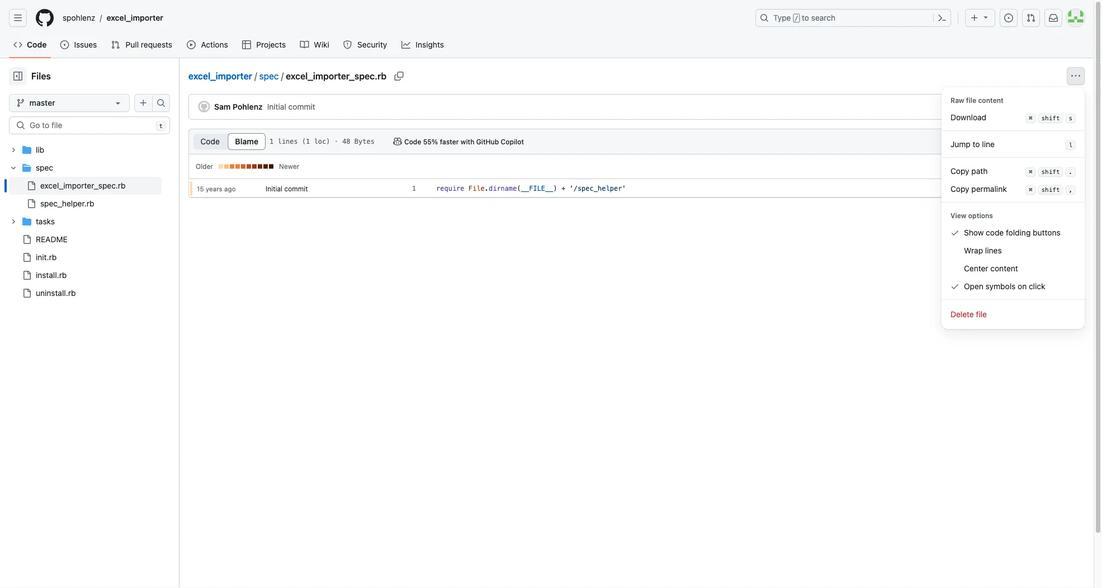 Task type: vqa. For each thing, say whether or not it's contained in the screenshot.
Created
no



Task type: describe. For each thing, give the bounding box(es) containing it.
play image
[[187, 40, 196, 49]]

show code folding buttons menu item
[[947, 224, 1081, 242]]

author image
[[199, 101, 210, 112]]

t
[[159, 122, 163, 129]]

view options group
[[942, 224, 1085, 295]]

/ for spohlenz
[[100, 13, 102, 22]]

1 horizontal spatial spec
[[259, 71, 279, 81]]

show
[[965, 228, 984, 237]]

file image for spec_helper.rb
[[27, 199, 36, 208]]

wiki link
[[296, 36, 334, 53]]

copy path image
[[395, 72, 404, 81]]

add file tooltip
[[134, 94, 152, 112]]

code 55% faster with github copilot button
[[388, 134, 529, 149]]

triangle down image
[[982, 13, 991, 22]]

line
[[983, 140, 995, 149]]

lib
[[36, 145, 44, 154]]

code
[[986, 228, 1004, 237]]

0 vertical spatial to
[[802, 13, 810, 22]]

excel_importer / spec / excel_importer_spec.rb
[[189, 71, 387, 81]]

file directory fill image for tasks
[[22, 217, 31, 226]]

security link
[[339, 36, 393, 53]]

/ for type
[[795, 15, 799, 22]]

git pull request image
[[1027, 13, 1036, 22]]

projects
[[256, 40, 286, 49]]

insights
[[416, 40, 444, 49]]

pull requests link
[[107, 36, 178, 53]]

1 vertical spatial .
[[485, 185, 489, 192]]

file view element
[[193, 133, 266, 150]]

copilot image
[[393, 137, 402, 146]]

/ right spec link
[[281, 71, 284, 81]]

1 horizontal spatial excel_importer_spec.rb
[[286, 71, 387, 81]]

code inside popup button
[[404, 138, 422, 145]]

menu containing download
[[942, 87, 1085, 329]]

fork this repository and edit the file tooltip
[[1050, 134, 1066, 149]]

pohlenz
[[233, 102, 263, 111]]

file image
[[22, 289, 31, 298]]

require
[[436, 185, 465, 192]]

1 vertical spatial years
[[206, 185, 223, 192]]

projects link
[[238, 36, 291, 53]]

symbols
[[986, 282, 1016, 291]]

s
[[1069, 115, 1073, 122]]

(
[[517, 185, 521, 192]]

wrap
[[965, 246, 984, 255]]

chevron right image for lib
[[10, 147, 17, 153]]

pull
[[126, 40, 139, 49]]

view options
[[951, 211, 994, 219]]

1 vertical spatial excel_importer
[[189, 71, 252, 81]]

history link
[[1031, 99, 1076, 115]]

blame button
[[228, 133, 266, 150]]

. inside menu
[[1069, 168, 1073, 175]]

raw file content
[[951, 96, 1004, 104]]

open symbols on click menu item
[[947, 278, 1081, 295]]

search image
[[16, 121, 25, 130]]

Go to file text field
[[30, 117, 151, 134]]

)
[[554, 185, 558, 192]]

dirname
[[489, 185, 517, 192]]

shift for permalink
[[1042, 186, 1061, 193]]

master button
[[9, 94, 130, 112]]

file image for init.rb
[[22, 253, 31, 262]]

initial commit for initial commit link to the bottom
[[266, 185, 308, 192]]

·
[[334, 138, 338, 145]]

add file image
[[139, 98, 148, 107]]

file
[[469, 185, 485, 192]]

files tree
[[9, 141, 162, 302]]

delete
[[951, 310, 975, 319]]

side panel image
[[13, 72, 22, 81]]

__file__
[[521, 185, 554, 192]]

graph image
[[402, 40, 411, 49]]

type / to search
[[774, 13, 836, 22]]

1 for 1
[[412, 185, 416, 192]]

copy for copy path
[[951, 166, 970, 176]]

0 horizontal spatial 15
[[197, 185, 204, 192]]

spec_helper.rb
[[40, 199, 94, 208]]

security
[[358, 40, 387, 49]]

file image for excel_importer_spec.rb
[[27, 181, 36, 190]]

click
[[1029, 282, 1046, 291]]

1 vertical spatial ago
[[224, 185, 236, 192]]

1 lines (1 loc) · 48 bytes
[[270, 138, 375, 145]]

raw
[[951, 96, 965, 104]]

code image
[[13, 40, 22, 49]]

git pull request image
[[111, 40, 120, 49]]

require file . dirname ( __file__ ) + '/spec_helper'
[[436, 185, 626, 192]]

file for delete
[[977, 310, 988, 319]]

c325d32
[[952, 103, 981, 111]]

folding
[[1007, 228, 1031, 237]]

center
[[965, 264, 989, 273]]

shift for path
[[1042, 168, 1061, 175]]

options
[[969, 211, 994, 219]]

c325d32 link
[[952, 102, 981, 112]]

bytes
[[355, 138, 375, 145]]

(1
[[302, 138, 310, 145]]

init.rb
[[36, 253, 57, 262]]

center content
[[965, 264, 1019, 273]]

code inside "button"
[[201, 137, 220, 146]]

sam
[[214, 102, 231, 111]]

homepage image
[[36, 9, 54, 27]]

issue opened image for git pull request icon
[[60, 40, 69, 49]]

issues link
[[56, 36, 102, 53]]

0 vertical spatial ago
[[1015, 103, 1027, 111]]

jump to line
[[951, 140, 995, 149]]

file image for readme
[[22, 235, 31, 244]]

0 horizontal spatial 15 years ago
[[197, 185, 236, 192]]

master
[[29, 98, 55, 107]]

uninstall.rb
[[36, 288, 76, 298]]

open symbols on click
[[965, 282, 1046, 291]]

⌘ for download
[[1029, 115, 1033, 122]]

delete file link
[[947, 304, 1081, 325]]

code link
[[9, 36, 51, 53]]

older
[[196, 163, 213, 170]]

search
[[812, 13, 836, 22]]

code 55% faster with github copilot
[[404, 138, 524, 145]]

files
[[31, 71, 51, 81]]

excel_importer inside spohlenz / excel_importer
[[107, 13, 163, 22]]

type
[[774, 13, 791, 22]]

1 horizontal spatial excel_importer link
[[189, 71, 252, 81]]

actions link
[[183, 36, 233, 53]]



Task type: locate. For each thing, give the bounding box(es) containing it.
0 vertical spatial issue opened image
[[1005, 13, 1014, 22]]

1 horizontal spatial years
[[996, 103, 1013, 111]]

1 ⌘ from the top
[[1029, 115, 1033, 122]]

years
[[996, 103, 1013, 111], [206, 185, 223, 192]]

list
[[58, 9, 749, 27]]

0 vertical spatial commit
[[289, 102, 315, 111]]

⌘
[[1029, 115, 1033, 122], [1029, 168, 1033, 175], [1029, 186, 1033, 193]]

1 vertical spatial lines
[[986, 246, 1002, 255]]

2 vertical spatial shift
[[1042, 186, 1061, 193]]

blame
[[235, 137, 259, 146]]

55%
[[423, 138, 438, 145]]

issue opened image left git pull request image
[[1005, 13, 1014, 22]]

jump
[[951, 140, 971, 149]]

l
[[1069, 141, 1073, 148]]

2 file directory fill image from the top
[[22, 217, 31, 226]]

1 vertical spatial excel_importer link
[[189, 71, 252, 81]]

1 vertical spatial issue opened image
[[60, 40, 69, 49]]

/ for excel_importer
[[255, 71, 257, 81]]

code
[[27, 40, 47, 49], [201, 137, 220, 146], [404, 138, 422, 145]]

shift down history
[[1042, 115, 1061, 122]]

to left "search"
[[802, 13, 810, 22]]

1 copy from the top
[[951, 166, 970, 176]]

lines left the (1
[[278, 138, 298, 145]]

file image up file icon
[[22, 271, 31, 280]]

list containing spohlenz / excel_importer
[[58, 9, 749, 27]]

plus image
[[971, 13, 980, 22]]

lines
[[278, 138, 298, 145], [986, 246, 1002, 255]]

0 horizontal spatial ago
[[224, 185, 236, 192]]

0 vertical spatial lines
[[278, 138, 298, 145]]

spohlenz
[[63, 13, 95, 22]]

requests
[[141, 40, 172, 49]]

1 vertical spatial commit
[[285, 185, 308, 192]]

/ right type
[[795, 15, 799, 22]]

2 check image from the top
[[951, 282, 960, 291]]

permalink
[[972, 184, 1007, 194]]

1 vertical spatial copy
[[951, 184, 970, 194]]

issue opened image
[[1005, 13, 1014, 22], [60, 40, 69, 49]]

1 vertical spatial file
[[977, 310, 988, 319]]

with
[[461, 138, 475, 145]]

open
[[965, 282, 984, 291]]

2 horizontal spatial code
[[404, 138, 422, 145]]

chevron right image
[[10, 147, 17, 153], [10, 218, 17, 225]]

shift left , at the top of the page
[[1042, 186, 1061, 193]]

1 chevron right image from the top
[[10, 147, 17, 153]]

code up older
[[201, 137, 220, 146]]

history
[[1047, 103, 1071, 111]]

file
[[967, 96, 977, 104], [977, 310, 988, 319]]

.
[[1069, 168, 1073, 175], [485, 185, 489, 192]]

initial commit link down excel_importer / spec / excel_importer_spec.rb
[[267, 102, 315, 111]]

1 vertical spatial initial
[[266, 185, 283, 192]]

spec down the projects
[[259, 71, 279, 81]]

file image
[[27, 181, 36, 190], [27, 199, 36, 208], [22, 235, 31, 244], [22, 253, 31, 262], [22, 271, 31, 280]]

0 vertical spatial content
[[979, 96, 1004, 104]]

spec link
[[259, 71, 279, 81]]

file image for install.rb
[[22, 271, 31, 280]]

1 horizontal spatial excel_importer
[[189, 71, 252, 81]]

check image for open symbols on click
[[951, 282, 960, 291]]

file for raw
[[967, 96, 977, 104]]

/ right spohlenz
[[100, 13, 102, 22]]

initial down newer
[[266, 185, 283, 192]]

1 horizontal spatial issue opened image
[[1005, 13, 1014, 22]]

1 horizontal spatial lines
[[986, 246, 1002, 255]]

1 vertical spatial excel_importer_spec.rb
[[40, 181, 126, 190]]

file directory fill image
[[22, 145, 31, 154], [22, 217, 31, 226]]

0 horizontal spatial excel_importer link
[[102, 9, 168, 27]]

spec tree item
[[9, 159, 162, 213]]

commit
[[289, 102, 315, 111], [285, 185, 308, 192]]

wiki
[[314, 40, 329, 49]]

install.rb
[[36, 271, 67, 280]]

0 vertical spatial shift
[[1042, 115, 1061, 122]]

/ inside type / to search
[[795, 15, 799, 22]]

48
[[342, 138, 351, 145]]

issue opened image for git pull request image
[[1005, 13, 1014, 22]]

0 vertical spatial excel_importer link
[[102, 9, 168, 27]]

. up , at the top of the page
[[1069, 168, 1073, 175]]

ago down file view element
[[224, 185, 236, 192]]

3 shift from the top
[[1042, 186, 1061, 193]]

excel_importer_spec.rb inside tree item
[[40, 181, 126, 190]]

path
[[972, 166, 988, 176]]

0 vertical spatial initial commit
[[267, 102, 315, 111]]

1 horizontal spatial to
[[973, 140, 981, 149]]

1 vertical spatial initial commit
[[266, 185, 308, 192]]

1 left require
[[412, 185, 416, 192]]

menu
[[942, 87, 1085, 329]]

⌘ for copy permalink
[[1029, 186, 1033, 193]]

0 horizontal spatial years
[[206, 185, 223, 192]]

code right copilot image
[[404, 138, 422, 145]]

file image down file directory open fill image
[[27, 181, 36, 190]]

0 vertical spatial chevron right image
[[10, 147, 17, 153]]

1 horizontal spatial 15
[[987, 103, 994, 111]]

15 years ago
[[987, 103, 1027, 111], [197, 185, 236, 192]]

pull requests
[[126, 40, 172, 49]]

spec inside spec tree item
[[36, 163, 53, 172]]

0 vertical spatial ⌘
[[1029, 115, 1033, 122]]

issue opened image inside issues link
[[60, 40, 69, 49]]

show code folding buttons
[[965, 228, 1061, 237]]

file image up tasks
[[27, 199, 36, 208]]

1 vertical spatial content
[[991, 264, 1019, 273]]

command palette image
[[938, 13, 947, 22]]

1 shift from the top
[[1042, 115, 1061, 122]]

0 horizontal spatial excel_importer_spec.rb
[[40, 181, 126, 190]]

2 shift from the top
[[1042, 168, 1061, 175]]

commit for initial commit link to the bottom
[[285, 185, 308, 192]]

1 vertical spatial chevron right image
[[10, 218, 17, 225]]

excel_importer_spec.rb tree item
[[9, 177, 162, 195]]

'/spec_helper'
[[570, 185, 626, 192]]

1 file directory fill image from the top
[[22, 145, 31, 154]]

content inside view options 'group'
[[991, 264, 1019, 273]]

copy left 'path'
[[951, 166, 970, 176]]

0 vertical spatial 1
[[270, 138, 274, 145]]

notifications image
[[1050, 13, 1059, 22]]

initial right pohlenz
[[267, 102, 286, 111]]

spohlenz link
[[58, 9, 100, 27]]

0 horizontal spatial 1
[[270, 138, 274, 145]]

check image left open
[[951, 282, 960, 291]]

chevron right image for tasks
[[10, 218, 17, 225]]

lines inside view options 'group'
[[986, 246, 1002, 255]]

search this repository image
[[157, 98, 166, 107]]

shift
[[1042, 115, 1061, 122], [1042, 168, 1061, 175], [1042, 186, 1061, 193]]

copy path
[[951, 166, 988, 176]]

excel_importer
[[107, 13, 163, 22], [189, 71, 252, 81]]

⌘ for copy path
[[1029, 168, 1033, 175]]

0 horizontal spatial excel_importer
[[107, 13, 163, 22]]

2 vertical spatial ⌘
[[1029, 186, 1033, 193]]

initial commit for the top initial commit link
[[267, 102, 315, 111]]

file right delete
[[977, 310, 988, 319]]

copy permalink
[[951, 184, 1007, 194]]

0 horizontal spatial .
[[485, 185, 489, 192]]

0 vertical spatial .
[[1069, 168, 1073, 175]]

copy down copy path
[[951, 184, 970, 194]]

copilot
[[501, 138, 524, 145]]

spec right file directory open fill image
[[36, 163, 53, 172]]

1 vertical spatial 15 years ago
[[197, 185, 236, 192]]

chevron right image up chevron down icon
[[10, 147, 17, 153]]

. left '('
[[485, 185, 489, 192]]

to left line
[[973, 140, 981, 149]]

view
[[951, 211, 967, 219]]

2 copy from the top
[[951, 184, 970, 194]]

book image
[[300, 40, 309, 49]]

1 horizontal spatial 15 years ago
[[987, 103, 1027, 111]]

chevron down image
[[10, 164, 17, 171]]

initial commit
[[267, 102, 315, 111], [266, 185, 308, 192]]

0 horizontal spatial lines
[[278, 138, 298, 145]]

code right code image
[[27, 40, 47, 49]]

initial commit down excel_importer / spec / excel_importer_spec.rb
[[267, 102, 315, 111]]

file right raw
[[967, 96, 977, 104]]

issues
[[74, 40, 97, 49]]

to
[[802, 13, 810, 22], [973, 140, 981, 149]]

0 horizontal spatial spec
[[36, 163, 53, 172]]

1 vertical spatial 1
[[412, 185, 416, 192]]

check image
[[951, 228, 960, 237], [951, 282, 960, 291]]

shift down fork this repository and edit the file tooltip
[[1042, 168, 1061, 175]]

file directory fill image for lib
[[22, 145, 31, 154]]

/ left spec link
[[255, 71, 257, 81]]

loc)
[[314, 138, 330, 145]]

group containing excel_importer_spec.rb
[[9, 177, 162, 213]]

excel_importer link up pull
[[102, 9, 168, 27]]

delete file
[[951, 310, 988, 319]]

spohlenz / excel_importer
[[63, 13, 163, 22]]

initial commit link
[[267, 102, 315, 111], [266, 185, 308, 192]]

1 right blame "button"
[[270, 138, 274, 145]]

1 check image from the top
[[951, 228, 960, 237]]

check image down view
[[951, 228, 960, 237]]

readme
[[36, 235, 68, 244]]

0 vertical spatial 15
[[987, 103, 994, 111]]

0 horizontal spatial issue opened image
[[60, 40, 69, 49]]

lines down 'code'
[[986, 246, 1002, 255]]

initial commit down newer
[[266, 185, 308, 192]]

content up download
[[979, 96, 1004, 104]]

initial
[[267, 102, 286, 111], [266, 185, 283, 192]]

commit down newer
[[285, 185, 308, 192]]

group
[[9, 177, 162, 213]]

lines for wrap
[[986, 246, 1002, 255]]

1 vertical spatial check image
[[951, 282, 960, 291]]

0 vertical spatial excel_importer
[[107, 13, 163, 22]]

0 vertical spatial spec
[[259, 71, 279, 81]]

commit for the top initial commit link
[[289, 102, 315, 111]]

more file actions image
[[1072, 72, 1081, 81]]

check image for show code folding buttons
[[951, 228, 960, 237]]

check image inside show code folding buttons menu item
[[951, 228, 960, 237]]

0 vertical spatial years
[[996, 103, 1013, 111]]

/ inside spohlenz / excel_importer
[[100, 13, 102, 22]]

1 vertical spatial spec
[[36, 163, 53, 172]]

1 vertical spatial to
[[973, 140, 981, 149]]

file image left readme
[[22, 235, 31, 244]]

copy for copy permalink
[[951, 184, 970, 194]]

issue opened image left issues
[[60, 40, 69, 49]]

0 vertical spatial copy
[[951, 166, 970, 176]]

,
[[1069, 186, 1073, 193]]

1 horizontal spatial .
[[1069, 168, 1073, 175]]

15 right c325d32
[[987, 103, 994, 111]]

wrap lines
[[965, 246, 1002, 255]]

1 horizontal spatial ago
[[1015, 103, 1027, 111]]

initial for the top initial commit link
[[267, 102, 286, 111]]

+
[[562, 185, 566, 192]]

tasks
[[36, 217, 55, 226]]

more edit options image
[[1069, 137, 1078, 146]]

/
[[100, 13, 102, 22], [795, 15, 799, 22], [255, 71, 257, 81], [281, 71, 284, 81]]

excel_importer_spec.rb
[[286, 71, 387, 81], [40, 181, 126, 190]]

file directory fill image left lib on the left of the page
[[22, 145, 31, 154]]

ago
[[1015, 103, 1027, 111], [224, 185, 236, 192]]

0 vertical spatial file directory fill image
[[22, 145, 31, 154]]

2 ⌘ from the top
[[1029, 168, 1033, 175]]

excel_importer up pull
[[107, 13, 163, 22]]

0 horizontal spatial code
[[27, 40, 47, 49]]

1 horizontal spatial code
[[201, 137, 220, 146]]

newer
[[279, 163, 300, 170]]

excel_importer_spec.rb down shield icon
[[286, 71, 387, 81]]

15 down older
[[197, 185, 204, 192]]

0 vertical spatial 15 years ago
[[987, 103, 1027, 111]]

excel_importer link
[[102, 9, 168, 27], [189, 71, 252, 81]]

2 chevron right image from the top
[[10, 218, 17, 225]]

1 horizontal spatial 1
[[412, 185, 416, 192]]

initial commit link down newer
[[266, 185, 308, 192]]

commit down excel_importer / spec / excel_importer_spec.rb
[[289, 102, 315, 111]]

chevron right image left tasks
[[10, 218, 17, 225]]

file image inside "excel_importer_spec.rb" tree item
[[27, 181, 36, 190]]

git branch image
[[16, 98, 25, 107]]

file directory fill image left tasks
[[22, 217, 31, 226]]

1 vertical spatial ⌘
[[1029, 168, 1033, 175]]

1 vertical spatial shift
[[1042, 168, 1061, 175]]

1 vertical spatial initial commit link
[[266, 185, 308, 192]]

ago left 'history' link
[[1015, 103, 1027, 111]]

shield image
[[343, 40, 352, 49]]

0 vertical spatial excel_importer_spec.rb
[[286, 71, 387, 81]]

content up open symbols on click
[[991, 264, 1019, 273]]

15
[[987, 103, 994, 111], [197, 185, 204, 192]]

code button
[[193, 133, 227, 150]]

table image
[[242, 40, 251, 49]]

0 vertical spatial initial commit link
[[267, 102, 315, 111]]

1 vertical spatial file directory fill image
[[22, 217, 31, 226]]

1 for 1 lines (1 loc) · 48 bytes
[[270, 138, 274, 145]]

download
[[951, 113, 987, 122]]

faster
[[440, 138, 459, 145]]

0 horizontal spatial to
[[802, 13, 810, 22]]

excel_importer up sam
[[189, 71, 252, 81]]

initial for initial commit link to the bottom
[[266, 185, 283, 192]]

1
[[270, 138, 274, 145], [412, 185, 416, 192]]

check image inside "open symbols on click" menu item
[[951, 282, 960, 291]]

3 ⌘ from the top
[[1029, 186, 1033, 193]]

0 vertical spatial file
[[967, 96, 977, 104]]

excel_importer link up sam
[[189, 71, 252, 81]]

sam pohlenz
[[214, 102, 263, 111]]

1 vertical spatial 15
[[197, 185, 204, 192]]

actions
[[201, 40, 228, 49]]

years right c325d32
[[996, 103, 1013, 111]]

15 years ago up download
[[987, 103, 1027, 111]]

insights link
[[397, 36, 450, 53]]

15 years ago down older
[[197, 185, 236, 192]]

excel_importer_spec.rb up spec_helper.rb
[[40, 181, 126, 190]]

github
[[477, 138, 499, 145]]

0 vertical spatial initial
[[267, 102, 286, 111]]

buttons
[[1033, 228, 1061, 237]]

file image left init.rb in the top of the page
[[22, 253, 31, 262]]

0 vertical spatial check image
[[951, 228, 960, 237]]

years down older
[[206, 185, 223, 192]]

lines for 1
[[278, 138, 298, 145]]

file directory open fill image
[[22, 163, 31, 172]]

on
[[1018, 282, 1027, 291]]



